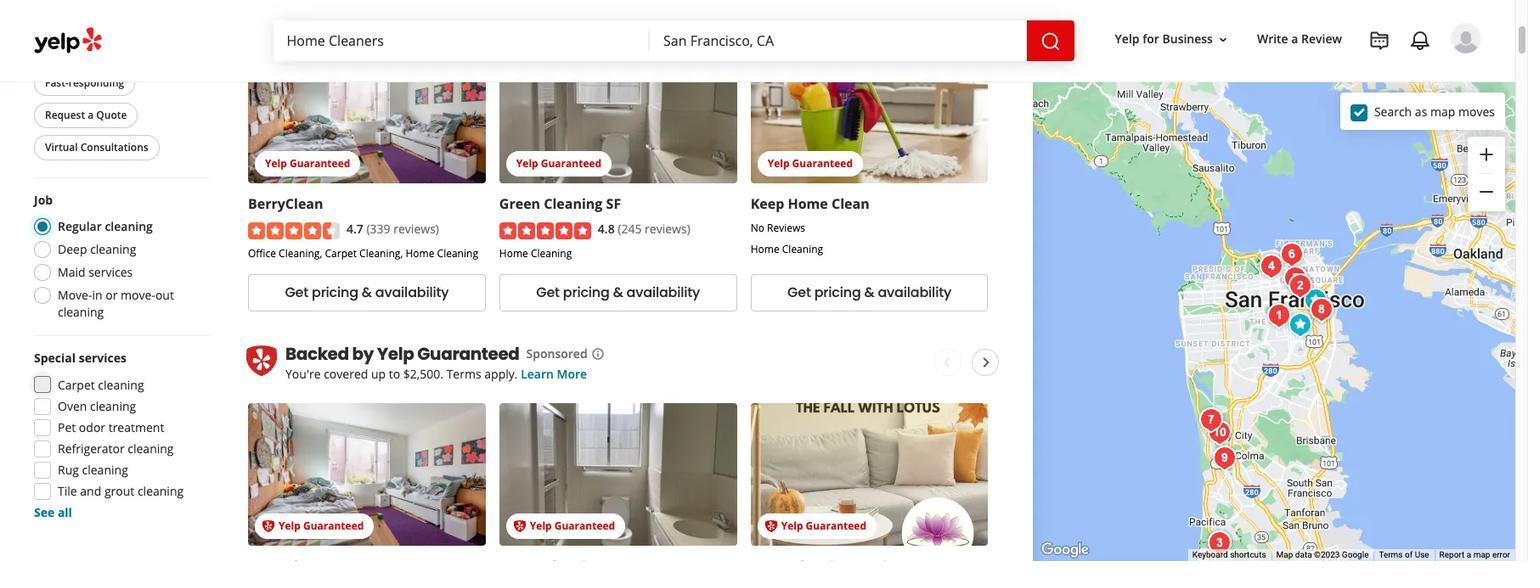 Task type: vqa. For each thing, say whether or not it's contained in the screenshot.
Maid
yes



Task type: describe. For each thing, give the bounding box(es) containing it.
cleaning right grout
[[138, 483, 184, 499]]

clean
[[832, 195, 870, 214]]

tile
[[58, 483, 77, 499]]

0 vertical spatial carpet
[[325, 246, 357, 261]]

of
[[1405, 551, 1413, 560]]

request a quote button
[[34, 102, 138, 127]]

by
[[352, 342, 374, 366]]

see all button
[[34, 504, 72, 520]]

cleaning inside "move-in or move-out cleaning"
[[58, 304, 104, 320]]

Find text field
[[287, 31, 636, 50]]

tile and grout cleaning
[[58, 483, 184, 499]]

cleaning down 4.7 (339 reviews)
[[437, 246, 478, 261]]

1 vertical spatial learn
[[521, 366, 554, 382]]

pricing for berryclean
[[312, 283, 358, 303]]

virtual consultations
[[45, 139, 148, 154]]

write a review
[[1258, 31, 1343, 47]]

search image
[[1041, 31, 1061, 51]]

rug cleaning
[[58, 461, 128, 478]]

victory's cleaning services image
[[1203, 416, 1237, 450]]

deep cleaning
[[58, 241, 136, 257]]

reviews) for green cleaning sf
[[645, 221, 691, 237]]

write a review link
[[1251, 24, 1349, 55]]

or
[[106, 287, 118, 303]]

cleaning for regular cleaning
[[105, 218, 153, 235]]

availability for berryclean
[[375, 283, 449, 303]]

review
[[1302, 31, 1343, 47]]

user actions element
[[1102, 21, 1506, 126]]

office
[[248, 246, 276, 261]]

see
[[34, 504, 55, 520]]

apply.
[[485, 366, 518, 382]]

0 vertical spatial more
[[483, 4, 513, 20]]

4.8 (245 reviews)
[[598, 221, 691, 237]]

regular cleaning
[[58, 218, 153, 235]]

3 availability from the left
[[878, 283, 952, 303]]

learn more link for apply.
[[521, 366, 587, 382]]

cleaning for rug cleaning
[[82, 461, 128, 478]]

availability for green cleaning sf
[[627, 283, 700, 303]]

backed
[[285, 342, 349, 366]]

Near text field
[[664, 31, 1013, 50]]

pet odor treatment
[[58, 419, 164, 435]]

backed by yelp guaranteed
[[285, 342, 520, 366]]

berryclean image
[[1305, 293, 1339, 327]]

2 16 yelp guaranteed v2 image from the left
[[513, 520, 527, 533]]

option group containing job
[[29, 191, 211, 321]]

oven
[[58, 398, 87, 414]]

virtual consultations button
[[34, 134, 159, 160]]

services for maid services
[[89, 264, 133, 280]]

open now button
[[34, 37, 108, 63]]

up for learn
[[371, 4, 386, 20]]

previous image
[[938, 352, 958, 373]]

1 cleaning, from the left
[[279, 246, 322, 261]]

carpet cleaning
[[58, 376, 144, 393]]

loany's deep cleaning service image
[[1208, 442, 1242, 476]]

16 info v2 image
[[591, 347, 605, 361]]

yelp for business button
[[1109, 24, 1237, 55]]

maid services
[[58, 264, 133, 280]]

2 cleaning, from the left
[[359, 246, 403, 261]]

special services
[[34, 349, 127, 365]]

notifications image
[[1411, 31, 1431, 51]]

cleaning for refrigerator cleaning
[[128, 440, 174, 456]]

a for report
[[1467, 551, 1472, 560]]

berryclean link
[[248, 195, 323, 214]]

1 horizontal spatial group
[[1468, 137, 1506, 212]]

for
[[1143, 31, 1160, 47]]

0 vertical spatial terms
[[447, 366, 481, 382]]

maid
[[58, 264, 85, 280]]

sunshine house cleaning services image
[[1279, 262, 1313, 296]]

green cleaning sf link
[[499, 195, 621, 214]]

refrigerator cleaning
[[58, 440, 174, 456]]

richyelle's cleaning image
[[1195, 404, 1229, 438]]

map for moves
[[1431, 103, 1456, 119]]

report
[[1440, 551, 1465, 560]]

map
[[1277, 551, 1294, 560]]

next image for previous icon
[[977, 0, 997, 11]]

write
[[1258, 31, 1289, 47]]

cleaning up 4.8 star rating 'image'
[[544, 195, 603, 214]]

moves
[[1459, 103, 1495, 119]]

office cleaning, carpet cleaning, home cleaning
[[248, 246, 478, 261]]

google image
[[1037, 540, 1094, 562]]

cleaning glow image
[[1299, 284, 1333, 318]]

covered for you're covered up to $2,500. learn more
[[324, 4, 368, 20]]

3 get pricing & availability from the left
[[788, 283, 952, 303]]

sponsored
[[526, 346, 588, 362]]

google
[[1342, 551, 1369, 560]]

pet
[[58, 419, 76, 435]]

keyboard shortcuts button
[[1193, 550, 1267, 562]]

none field find
[[287, 31, 636, 50]]

yelp inside button
[[1115, 31, 1140, 47]]

get for berryclean
[[285, 283, 308, 303]]

to for learn
[[389, 4, 400, 20]]

learn more link for more
[[447, 4, 513, 20]]

terms of use link
[[1379, 551, 1430, 560]]

$2,500. for terms
[[403, 366, 444, 382]]

3 16 yelp guaranteed v2 image from the left
[[764, 520, 778, 533]]

pricing for green cleaning sf
[[563, 283, 610, 303]]

virtual
[[45, 139, 78, 154]]

amazing cleaning team image
[[1275, 238, 1309, 272]]

next image for previous image
[[977, 352, 997, 373]]

1 vertical spatial more
[[557, 366, 587, 382]]

in
[[92, 287, 102, 303]]

4.7 (339 reviews)
[[347, 221, 439, 237]]

treatment
[[109, 419, 164, 435]]

all
[[58, 504, 72, 520]]

1 horizontal spatial terms
[[1379, 551, 1403, 560]]

$2,500. for learn
[[403, 4, 444, 20]]

request a quote
[[45, 107, 127, 122]]

terms of use
[[1379, 551, 1430, 560]]

home cleaning
[[499, 246, 572, 261]]

4.7
[[347, 221, 364, 237]]

search
[[1375, 103, 1412, 119]]

fast-responding
[[45, 75, 124, 89]]



Task type: locate. For each thing, give the bounding box(es) containing it.
0 vertical spatial next image
[[977, 0, 997, 11]]

0 horizontal spatial get pricing & availability button
[[248, 274, 486, 312]]

yelp guaranteed link
[[248, 41, 486, 184], [499, 41, 737, 184], [751, 41, 989, 184], [248, 403, 486, 546], [499, 403, 737, 546], [751, 403, 989, 546]]

2 you're from the top
[[285, 366, 321, 382]]

angel's cleaning services image
[[1284, 308, 1318, 342]]

0 horizontal spatial carpet
[[58, 376, 95, 393]]

2 horizontal spatial get
[[788, 283, 811, 303]]

a left quote
[[88, 107, 94, 122]]

0 horizontal spatial get pricing & availability
[[285, 283, 449, 303]]

1 to from the top
[[389, 4, 400, 20]]

regular
[[58, 218, 102, 235]]

2 get pricing & availability button from the left
[[499, 274, 737, 312]]

2 availability from the left
[[627, 283, 700, 303]]

16 chevron down v2 image
[[1217, 33, 1230, 46]]

zoom out image
[[1477, 182, 1497, 202]]

0 vertical spatial you're
[[285, 4, 321, 20]]

(339
[[367, 221, 391, 237]]

0 vertical spatial to
[[389, 4, 400, 20]]

1 horizontal spatial a
[[1292, 31, 1299, 47]]

1 vertical spatial to
[[389, 366, 400, 382]]

None field
[[287, 31, 636, 50], [664, 31, 1013, 50]]

2 vertical spatial a
[[1467, 551, 1472, 560]]

out
[[155, 287, 174, 303]]

reviews)
[[394, 221, 439, 237], [645, 221, 691, 237]]

use
[[1415, 551, 1430, 560]]

home down no
[[751, 243, 780, 257]]

guaranteed
[[290, 157, 350, 171], [541, 157, 602, 171], [792, 157, 853, 171], [303, 519, 364, 533], [555, 519, 615, 533], [806, 519, 867, 533]]

1 horizontal spatial reviews)
[[645, 221, 691, 237]]

1 horizontal spatial get pricing & availability
[[536, 283, 700, 303]]

1 vertical spatial up
[[371, 366, 386, 382]]

up for terms
[[371, 366, 386, 382]]

a for request
[[88, 107, 94, 122]]

green
[[499, 195, 541, 214]]

(245
[[618, 221, 642, 237]]

special
[[34, 349, 76, 365]]

you're covered up to $2,500. learn more
[[285, 4, 513, 20]]

keep
[[751, 195, 785, 214]]

carpet down 4.7
[[325, 246, 357, 261]]

$2,500. right by
[[403, 366, 444, 382]]

cleaning, down 4.7 star rating image
[[279, 246, 322, 261]]

0 horizontal spatial 16 yelp guaranteed v2 image
[[262, 520, 275, 533]]

availability up previous image
[[878, 283, 952, 303]]

sparkling clean pro image
[[1284, 269, 1318, 303], [1284, 269, 1318, 303]]

home down 4.8 star rating 'image'
[[499, 246, 528, 261]]

reviews) right (245
[[645, 221, 691, 237]]

&
[[362, 283, 372, 303], [613, 283, 623, 303], [865, 283, 875, 303]]

and
[[80, 483, 101, 499]]

home up reviews on the right top
[[788, 195, 828, 214]]

0 horizontal spatial reviews)
[[394, 221, 439, 237]]

to up find "text field"
[[389, 4, 400, 20]]

alves cleaning image
[[1263, 299, 1297, 333]]

ana's cleaning services image
[[1255, 250, 1289, 284]]

yelp guaranteed
[[377, 342, 520, 366]]

get down home cleaning
[[536, 283, 560, 303]]

previous image
[[938, 0, 958, 11]]

you're
[[285, 4, 321, 20], [285, 366, 321, 382]]

no
[[751, 221, 765, 236]]

a inside write a review link
[[1292, 31, 1299, 47]]

0 horizontal spatial map
[[1431, 103, 1456, 119]]

cleaning down reviews on the right top
[[782, 243, 823, 257]]

3 get from the left
[[788, 283, 811, 303]]

cleaning up deep cleaning
[[105, 218, 153, 235]]

2 horizontal spatial 16 yelp guaranteed v2 image
[[764, 520, 778, 533]]

move-
[[121, 287, 155, 303]]

1 vertical spatial carpet
[[58, 376, 95, 393]]

get pricing & availability for green cleaning sf
[[536, 283, 700, 303]]

cleaning inside keep home clean no reviews home cleaning
[[782, 243, 823, 257]]

2 get from the left
[[536, 283, 560, 303]]

cleaning down move-
[[58, 304, 104, 320]]

green cleaning sf
[[499, 195, 621, 214]]

cleaning
[[105, 218, 153, 235], [90, 241, 136, 257], [58, 304, 104, 320], [98, 376, 144, 393], [90, 398, 136, 414], [128, 440, 174, 456], [82, 461, 128, 478], [138, 483, 184, 499]]

get down reviews on the right top
[[788, 283, 811, 303]]

0 horizontal spatial learn
[[447, 4, 480, 20]]

0 horizontal spatial more
[[483, 4, 513, 20]]

availability down 4.8 (245 reviews)
[[627, 283, 700, 303]]

1 availability from the left
[[375, 283, 449, 303]]

©2023
[[1315, 551, 1340, 560]]

1 covered from the top
[[324, 4, 368, 20]]

16 yelp guaranteed v2 image
[[262, 520, 275, 533], [513, 520, 527, 533], [764, 520, 778, 533]]

see all
[[34, 504, 72, 520]]

1 vertical spatial learn more link
[[521, 366, 587, 382]]

refrigerator
[[58, 440, 125, 456]]

1 horizontal spatial more
[[557, 366, 587, 382]]

0 horizontal spatial a
[[88, 107, 94, 122]]

reviews) right (339
[[394, 221, 439, 237]]

covered for you're covered up to $2,500. terms apply. learn more
[[324, 366, 368, 382]]

more
[[483, 4, 513, 20], [557, 366, 587, 382]]

2 pricing from the left
[[563, 283, 610, 303]]

1 $2,500. from the top
[[403, 4, 444, 20]]

1 horizontal spatial get
[[536, 283, 560, 303]]

0 horizontal spatial none field
[[287, 31, 636, 50]]

get pricing & availability button for berryclean
[[248, 274, 486, 312]]

request
[[45, 107, 85, 122]]

2 horizontal spatial get pricing & availability
[[788, 283, 952, 303]]

a for write
[[1292, 31, 1299, 47]]

1 vertical spatial next image
[[977, 352, 997, 373]]

home
[[788, 195, 828, 214], [751, 243, 780, 257], [406, 246, 435, 261], [499, 246, 528, 261]]

0 vertical spatial a
[[1292, 31, 1299, 47]]

shortcuts
[[1230, 551, 1267, 560]]

keep home clean link
[[751, 195, 870, 214]]

sf
[[606, 195, 621, 214]]

1 vertical spatial $2,500.
[[403, 366, 444, 382]]

4.7 star rating image
[[248, 222, 340, 239]]

cleaning for carpet cleaning
[[98, 376, 144, 393]]

consultations
[[80, 139, 148, 154]]

get down 4.7 star rating image
[[285, 283, 308, 303]]

reviews
[[767, 221, 806, 236]]

terms
[[447, 366, 481, 382], [1379, 551, 1403, 560]]

1 vertical spatial covered
[[324, 366, 368, 382]]

0 horizontal spatial pricing
[[312, 283, 358, 303]]

keyboard
[[1193, 551, 1228, 560]]

map left error
[[1474, 551, 1491, 560]]

option group
[[29, 191, 211, 321]]

learn more link up find "text field"
[[447, 4, 513, 20]]

move-in or move-out cleaning
[[58, 287, 174, 320]]

business
[[1163, 31, 1213, 47]]

1 horizontal spatial learn more link
[[521, 366, 587, 382]]

as
[[1415, 103, 1428, 119]]

cleaning down refrigerator cleaning
[[82, 461, 128, 478]]

oven cleaning
[[58, 398, 136, 414]]

cleaning down regular cleaning
[[90, 241, 136, 257]]

None search field
[[273, 20, 1078, 61]]

more down sponsored at the left bottom
[[557, 366, 587, 382]]

you're for you're covered up to $2,500. learn more
[[285, 4, 321, 20]]

0 vertical spatial up
[[371, 4, 386, 20]]

1 reviews) from the left
[[394, 221, 439, 237]]

a inside request a quote button
[[88, 107, 94, 122]]

availability up backed by yelp guaranteed
[[375, 283, 449, 303]]

get
[[285, 283, 308, 303], [536, 283, 560, 303], [788, 283, 811, 303]]

yelp for business
[[1115, 31, 1213, 47]]

carpet up "oven"
[[58, 376, 95, 393]]

2 horizontal spatial get pricing & availability button
[[751, 274, 989, 312]]

services up the or
[[89, 264, 133, 280]]

1 vertical spatial a
[[88, 107, 94, 122]]

next image
[[977, 0, 997, 11], [977, 352, 997, 373]]

2 horizontal spatial availability
[[878, 283, 952, 303]]

1 vertical spatial you're
[[285, 366, 321, 382]]

more up find "text field"
[[483, 4, 513, 20]]

report a map error link
[[1440, 551, 1511, 560]]

map for error
[[1474, 551, 1491, 560]]

1 horizontal spatial learn
[[521, 366, 554, 382]]

1 horizontal spatial get pricing & availability button
[[499, 274, 737, 312]]

up
[[371, 4, 386, 20], [371, 366, 386, 382]]

0 vertical spatial covered
[[324, 4, 368, 20]]

get pricing & availability
[[285, 283, 449, 303], [536, 283, 700, 303], [788, 283, 952, 303]]

services up carpet cleaning
[[79, 349, 127, 365]]

next image right previous icon
[[977, 0, 997, 11]]

3 pricing from the left
[[815, 283, 861, 303]]

none field near
[[664, 31, 1013, 50]]

cleaning down 4.8 star rating 'image'
[[531, 246, 572, 261]]

move-
[[58, 287, 92, 303]]

get pricing & availability for berryclean
[[285, 283, 449, 303]]

0 horizontal spatial cleaning,
[[279, 246, 322, 261]]

2 horizontal spatial a
[[1467, 551, 1472, 560]]

yelp guaranteed
[[265, 157, 350, 171], [516, 157, 602, 171], [768, 157, 853, 171], [279, 519, 364, 533], [530, 519, 615, 533], [781, 519, 867, 533]]

learn more link down sponsored at the left bottom
[[521, 366, 587, 382]]

0 vertical spatial $2,500.
[[403, 4, 444, 20]]

error
[[1493, 551, 1511, 560]]

cleaning, down (339
[[359, 246, 403, 261]]

2 up from the top
[[371, 366, 386, 382]]

job
[[34, 191, 53, 207]]

2 next image from the top
[[977, 352, 997, 373]]

odor
[[79, 419, 105, 435]]

4.8
[[598, 221, 615, 237]]

$2,500. up find "text field"
[[403, 4, 444, 20]]

1 get pricing & availability from the left
[[285, 283, 449, 303]]

0 vertical spatial services
[[89, 264, 133, 280]]

0 horizontal spatial availability
[[375, 283, 449, 303]]

green cleaning sf image
[[1203, 527, 1237, 561], [1203, 527, 1237, 561]]

1 vertical spatial terms
[[1379, 551, 1403, 560]]

rug
[[58, 461, 79, 478]]

fast-
[[45, 75, 69, 89]]

0 vertical spatial learn
[[447, 4, 480, 20]]

search as map moves
[[1375, 103, 1495, 119]]

2 covered from the top
[[324, 366, 368, 382]]

$2,500.
[[403, 4, 444, 20], [403, 366, 444, 382]]

green clean team image
[[1427, 86, 1461, 120]]

group
[[1468, 137, 1506, 212], [29, 349, 211, 521]]

1 vertical spatial services
[[79, 349, 127, 365]]

0 horizontal spatial terms
[[447, 366, 481, 382]]

1 get from the left
[[285, 283, 308, 303]]

2 & from the left
[[613, 283, 623, 303]]

1 horizontal spatial 16 yelp guaranteed v2 image
[[513, 520, 527, 533]]

get for green cleaning sf
[[536, 283, 560, 303]]

get pricing & availability button
[[248, 274, 486, 312], [499, 274, 737, 312], [751, 274, 989, 312]]

nolan p. image
[[1451, 23, 1482, 54]]

group containing special services
[[29, 349, 211, 521]]

zoom in image
[[1477, 144, 1497, 165]]

map data ©2023 google
[[1277, 551, 1369, 560]]

1 vertical spatial map
[[1474, 551, 1491, 560]]

1 horizontal spatial cleaning,
[[359, 246, 403, 261]]

open
[[45, 42, 72, 57]]

2 $2,500. from the top
[[403, 366, 444, 382]]

terms left of
[[1379, 551, 1403, 560]]

1 16 yelp guaranteed v2 image from the left
[[262, 520, 275, 533]]

0 horizontal spatial group
[[29, 349, 211, 521]]

grout
[[104, 483, 135, 499]]

2 horizontal spatial &
[[865, 283, 875, 303]]

data
[[1296, 551, 1312, 560]]

services
[[89, 264, 133, 280], [79, 349, 127, 365]]

0 horizontal spatial &
[[362, 283, 372, 303]]

report a map error
[[1440, 551, 1511, 560]]

deep
[[58, 241, 87, 257]]

berryclean image
[[1305, 293, 1339, 327]]

learn down sponsored at the left bottom
[[521, 366, 554, 382]]

2 none field from the left
[[664, 31, 1013, 50]]

next image right previous image
[[977, 352, 997, 373]]

keyboard shortcuts
[[1193, 551, 1267, 560]]

0 vertical spatial learn more link
[[447, 4, 513, 20]]

1 horizontal spatial availability
[[627, 283, 700, 303]]

map region
[[954, 0, 1529, 562]]

terms left the 'apply.'
[[447, 366, 481, 382]]

you're covered up to $2,500. terms apply. learn more
[[285, 366, 587, 382]]

3 get pricing & availability button from the left
[[751, 274, 989, 312]]

2 to from the top
[[389, 366, 400, 382]]

learn up find "text field"
[[447, 4, 480, 20]]

cleaning up pet odor treatment
[[90, 398, 136, 414]]

fast-responding button
[[34, 70, 135, 95]]

1 horizontal spatial carpet
[[325, 246, 357, 261]]

cleaning for oven cleaning
[[90, 398, 136, 414]]

pricing down keep home clean no reviews home cleaning
[[815, 283, 861, 303]]

0 horizontal spatial get
[[285, 283, 308, 303]]

services for special services
[[79, 349, 127, 365]]

berryclean
[[248, 195, 323, 214]]

pricing down office cleaning, carpet cleaning, home cleaning
[[312, 283, 358, 303]]

0 horizontal spatial learn more link
[[447, 4, 513, 20]]

availability
[[375, 283, 449, 303], [627, 283, 700, 303], [878, 283, 952, 303]]

cleaning up the oven cleaning
[[98, 376, 144, 393]]

1 horizontal spatial none field
[[664, 31, 1013, 50]]

open now
[[45, 42, 97, 57]]

quote
[[96, 107, 127, 122]]

to right by
[[389, 366, 400, 382]]

2 get pricing & availability from the left
[[536, 283, 700, 303]]

1 get pricing & availability button from the left
[[248, 274, 486, 312]]

2 reviews) from the left
[[645, 221, 691, 237]]

to for terms
[[389, 366, 400, 382]]

get pricing & availability button for green cleaning sf
[[499, 274, 737, 312]]

2 horizontal spatial pricing
[[815, 283, 861, 303]]

cleaning down treatment
[[128, 440, 174, 456]]

1 next image from the top
[[977, 0, 997, 11]]

0 vertical spatial map
[[1431, 103, 1456, 119]]

4.8 star rating image
[[499, 222, 591, 239]]

cleaning for deep cleaning
[[90, 241, 136, 257]]

super clean 360 image
[[1431, 88, 1465, 122]]

0 vertical spatial group
[[1468, 137, 1506, 212]]

& for berryclean
[[362, 283, 372, 303]]

responding
[[69, 75, 124, 89]]

1 none field from the left
[[287, 31, 636, 50]]

1 pricing from the left
[[312, 283, 358, 303]]

keep home clean no reviews home cleaning
[[751, 195, 870, 257]]

3 & from the left
[[865, 283, 875, 303]]

1 horizontal spatial pricing
[[563, 283, 610, 303]]

you're for you're covered up to $2,500. terms apply. learn more
[[285, 366, 321, 382]]

a right report
[[1467, 551, 1472, 560]]

projects image
[[1370, 31, 1390, 51]]

1 & from the left
[[362, 283, 372, 303]]

home down 4.7 (339 reviews)
[[406, 246, 435, 261]]

a right write
[[1292, 31, 1299, 47]]

pricing
[[312, 283, 358, 303], [563, 283, 610, 303], [815, 283, 861, 303]]

1 horizontal spatial map
[[1474, 551, 1491, 560]]

pricing up 16 info v2 image
[[563, 283, 610, 303]]

1 up from the top
[[371, 4, 386, 20]]

1 vertical spatial group
[[29, 349, 211, 521]]

map right as
[[1431, 103, 1456, 119]]

1 you're from the top
[[285, 4, 321, 20]]

1 horizontal spatial &
[[613, 283, 623, 303]]

reviews) for berryclean
[[394, 221, 439, 237]]

& for green cleaning sf
[[613, 283, 623, 303]]



